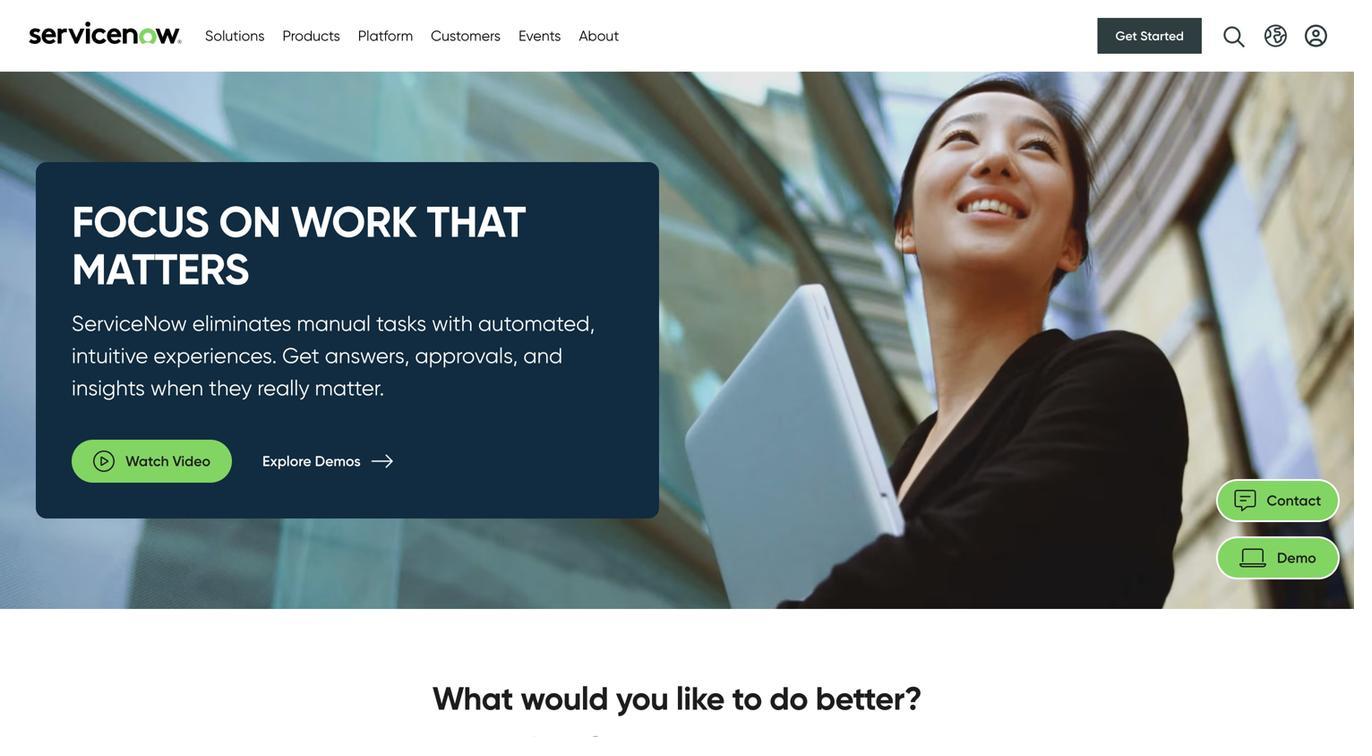 Task type: locate. For each thing, give the bounding box(es) containing it.
about
[[579, 27, 619, 44]]

events
[[519, 27, 561, 44]]

products button
[[283, 25, 340, 47]]

started
[[1141, 28, 1184, 43]]

platform
[[358, 27, 413, 44]]

customers
[[431, 27, 501, 44]]

solutions
[[205, 27, 265, 44]]

servicenow image
[[27, 21, 184, 44]]

get started
[[1116, 28, 1184, 43]]

solutions button
[[205, 25, 265, 47]]



Task type: describe. For each thing, give the bounding box(es) containing it.
about button
[[579, 25, 619, 47]]

customers button
[[431, 25, 501, 47]]

products
[[283, 27, 340, 44]]

get
[[1116, 28, 1138, 43]]

go to servicenow account image
[[1305, 25, 1328, 47]]

get started link
[[1098, 18, 1202, 54]]

events button
[[519, 25, 561, 47]]

platform button
[[358, 25, 413, 47]]



Task type: vqa. For each thing, say whether or not it's contained in the screenshot.
About
yes



